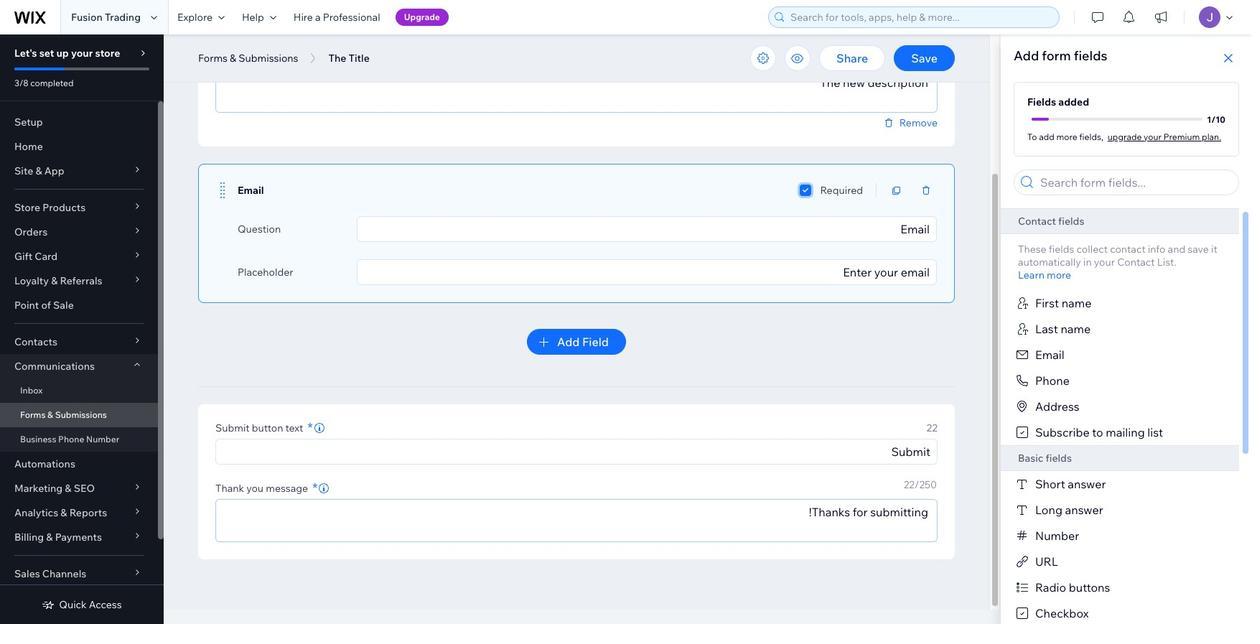 Task type: locate. For each thing, give the bounding box(es) containing it.
your right up
[[71, 47, 93, 60]]

forms inside sidebar element
[[20, 410, 46, 420]]

quick access button
[[42, 598, 122, 611]]

0 vertical spatial submissions
[[239, 52, 298, 65]]

your right upgrade
[[1145, 131, 1163, 142]]

forms & submissions inside button
[[198, 52, 298, 65]]

add
[[1014, 47, 1040, 64], [558, 335, 580, 349]]

fusion trading
[[71, 11, 141, 24]]

forms
[[198, 52, 228, 65], [20, 410, 46, 420]]

None checkbox
[[801, 182, 812, 199]]

0 vertical spatial /
[[909, 49, 913, 62]]

& for the analytics & reports dropdown button
[[61, 507, 67, 519]]

name
[[1062, 296, 1092, 310], [1061, 322, 1091, 336]]

1 vertical spatial add
[[558, 335, 580, 349]]

* right text
[[308, 420, 313, 436]]

to
[[1028, 131, 1038, 142]]

fields right form
[[1075, 47, 1108, 64]]

contact fields
[[1019, 215, 1085, 228]]

& for marketing & seo dropdown button
[[65, 482, 72, 495]]

fields for these
[[1050, 243, 1075, 256]]

1 horizontal spatial 22
[[927, 422, 938, 435]]

short answer
[[1036, 477, 1107, 491]]

message
[[266, 482, 308, 495]]

1 vertical spatial name
[[1061, 322, 1091, 336]]

submissions inside forms & submissions button
[[239, 52, 298, 65]]

answer down short answer
[[1066, 503, 1104, 517]]

2 horizontal spatial /
[[1212, 114, 1217, 125]]

0 horizontal spatial contact
[[1019, 215, 1057, 228]]

analytics
[[14, 507, 58, 519]]

forms & submissions inside sidebar element
[[20, 410, 107, 420]]

22 up 250
[[927, 422, 938, 435]]

1 horizontal spatial forms
[[198, 52, 228, 65]]

& inside button
[[230, 52, 237, 65]]

number inside business phone number link
[[86, 434, 119, 445]]

forms inside button
[[198, 52, 228, 65]]

save
[[912, 51, 938, 65]]

number down long
[[1036, 529, 1080, 543]]

0 horizontal spatial forms
[[20, 410, 46, 420]]

0 vertical spatial phone
[[1036, 374, 1070, 388]]

gift card button
[[0, 244, 158, 269]]

add
[[1040, 131, 1055, 142]]

phone up address
[[1036, 374, 1070, 388]]

& right 'billing'
[[46, 531, 53, 544]]

1 horizontal spatial forms & submissions
[[198, 52, 298, 65]]

0 vertical spatial number
[[86, 434, 119, 445]]

fields,
[[1080, 131, 1104, 142]]

sales channels
[[14, 568, 86, 581]]

& left seo
[[65, 482, 72, 495]]

info
[[1149, 243, 1166, 256]]

& left description
[[230, 52, 237, 65]]

submissions down help button
[[239, 52, 298, 65]]

sales
[[14, 568, 40, 581]]

1 vertical spatial forms & submissions
[[20, 410, 107, 420]]

1 vertical spatial email
[[1036, 348, 1065, 362]]

& inside popup button
[[46, 531, 53, 544]]

0 vertical spatial your
[[71, 47, 93, 60]]

1 vertical spatial submissions
[[55, 410, 107, 420]]

submissions
[[239, 52, 298, 65], [55, 410, 107, 420]]

quick
[[59, 598, 87, 611]]

answer up 'long answer'
[[1069, 477, 1107, 491]]

inbox link
[[0, 379, 158, 403]]

forms & submissions for forms & submissions button
[[198, 52, 298, 65]]

fields inside these fields collect contact info and save it automatically in your contact list. learn more
[[1050, 243, 1075, 256]]

e.g., Submit field
[[221, 440, 933, 464]]

& left reports in the left bottom of the page
[[61, 507, 67, 519]]

number down the forms & submissions link
[[86, 434, 119, 445]]

site & app
[[14, 165, 64, 177]]

gift
[[14, 250, 32, 263]]

add field button
[[527, 329, 626, 355]]

0 vertical spatial forms & submissions
[[198, 52, 298, 65]]

learn
[[1019, 269, 1045, 282]]

0 horizontal spatial /
[[909, 49, 913, 62]]

0 vertical spatial contact
[[1019, 215, 1057, 228]]

upgrade
[[404, 11, 440, 22]]

1 horizontal spatial /
[[915, 478, 920, 491]]

store
[[14, 201, 40, 214]]

1 vertical spatial contact
[[1118, 256, 1156, 269]]

1 horizontal spatial email
[[1036, 348, 1065, 362]]

Type your question here... field
[[362, 217, 933, 241]]

more right learn
[[1048, 269, 1072, 282]]

basic fields
[[1019, 452, 1073, 465]]

0 vertical spatial 22
[[927, 422, 938, 435]]

1 horizontal spatial add
[[1014, 47, 1040, 64]]

let's set up your store
[[14, 47, 120, 60]]

22
[[927, 422, 938, 435], [904, 478, 915, 491]]

forms & submissions
[[198, 52, 298, 65], [20, 410, 107, 420]]

contact
[[1111, 243, 1146, 256]]

add for add field
[[558, 335, 580, 349]]

fields down subscribe at the bottom right of page
[[1046, 452, 1073, 465]]

communications
[[14, 360, 95, 373]]

basic
[[1019, 452, 1044, 465]]

0 horizontal spatial forms & submissions
[[20, 410, 107, 420]]

* right message
[[313, 480, 318, 496]]

add left the field
[[558, 335, 580, 349]]

submit button text *
[[216, 420, 313, 436]]

e.g., Thanks for submitting! text field
[[216, 500, 938, 542]]

22 left 250
[[904, 478, 915, 491]]

phone
[[1036, 374, 1070, 388], [58, 434, 84, 445]]

forms & submissions up business phone number
[[20, 410, 107, 420]]

email up 'question'
[[238, 184, 264, 197]]

0 vertical spatial email
[[238, 184, 264, 197]]

contact
[[1019, 215, 1057, 228], [1118, 256, 1156, 269]]

* for thank you message *
[[313, 480, 318, 496]]

referrals
[[60, 274, 102, 287]]

the title
[[329, 52, 370, 65]]

fields up "collect"
[[1059, 215, 1085, 228]]

billing & payments button
[[0, 525, 158, 550]]

short
[[1036, 477, 1066, 491]]

subscribe to mailing list
[[1036, 425, 1164, 440]]

0 vertical spatial name
[[1062, 296, 1092, 310]]

forms for forms & submissions button
[[198, 52, 228, 65]]

& right loyalty
[[51, 274, 58, 287]]

these
[[1019, 243, 1047, 256]]

1 horizontal spatial contact
[[1118, 256, 1156, 269]]

forms down inbox
[[20, 410, 46, 420]]

1 vertical spatial *
[[313, 480, 318, 496]]

long answer
[[1036, 503, 1104, 517]]

contact left "list."
[[1118, 256, 1156, 269]]

let's
[[14, 47, 37, 60]]

1 vertical spatial forms
[[20, 410, 46, 420]]

0 vertical spatial forms
[[198, 52, 228, 65]]

2 vertical spatial your
[[1095, 256, 1116, 269]]

forms down explore
[[198, 52, 228, 65]]

0 vertical spatial *
[[308, 420, 313, 436]]

0 horizontal spatial submissions
[[55, 410, 107, 420]]

1 vertical spatial 22
[[904, 478, 915, 491]]

0 horizontal spatial phone
[[58, 434, 84, 445]]

forms for the forms & submissions link
[[20, 410, 46, 420]]

your inside these fields collect contact info and save it automatically in your contact list. learn more
[[1095, 256, 1116, 269]]

1 vertical spatial phone
[[58, 434, 84, 445]]

1 vertical spatial /
[[1212, 114, 1217, 125]]

email
[[238, 184, 264, 197], [1036, 348, 1065, 362]]

contact up these
[[1019, 215, 1057, 228]]

business phone number
[[20, 434, 119, 445]]

completed
[[30, 78, 74, 88]]

3/8 completed
[[14, 78, 74, 88]]

contacts button
[[0, 330, 158, 354]]

more right add
[[1057, 131, 1078, 142]]

setup
[[14, 116, 43, 129]]

field
[[583, 335, 609, 349]]

orders
[[14, 226, 48, 239]]

10
[[1217, 114, 1226, 125]]

fields left in
[[1050, 243, 1075, 256]]

Add a short description... text field
[[216, 70, 938, 112]]

Search form fields... field
[[1037, 170, 1235, 195]]

share
[[837, 51, 869, 65]]

checkbox
[[1036, 606, 1089, 621]]

& inside dropdown button
[[61, 507, 67, 519]]

add left form
[[1014, 47, 1040, 64]]

0 horizontal spatial number
[[86, 434, 119, 445]]

site & app button
[[0, 159, 158, 183]]

/ for 19
[[909, 49, 913, 62]]

0 vertical spatial answer
[[1069, 477, 1107, 491]]

your
[[71, 47, 93, 60], [1145, 131, 1163, 142], [1095, 256, 1116, 269]]

of
[[41, 299, 51, 312]]

3/8
[[14, 78, 28, 88]]

& right site
[[35, 165, 42, 177]]

22 for 22 / 250
[[904, 478, 915, 491]]

submissions down inbox link
[[55, 410, 107, 420]]

phone down the forms & submissions link
[[58, 434, 84, 445]]

0 horizontal spatial your
[[71, 47, 93, 60]]

fields for basic
[[1046, 452, 1073, 465]]

0 horizontal spatial 22
[[904, 478, 915, 491]]

add inside button
[[558, 335, 580, 349]]

inbox
[[20, 385, 43, 396]]

1 vertical spatial answer
[[1066, 503, 1104, 517]]

name up last name
[[1062, 296, 1092, 310]]

business phone number link
[[0, 427, 158, 452]]

0 vertical spatial add
[[1014, 47, 1040, 64]]

0 horizontal spatial add
[[558, 335, 580, 349]]

name down first name
[[1061, 322, 1091, 336]]

& inside popup button
[[35, 165, 42, 177]]

1 vertical spatial more
[[1048, 269, 1072, 282]]

1 vertical spatial number
[[1036, 529, 1080, 543]]

save button
[[895, 45, 956, 71]]

channels
[[42, 568, 86, 581]]

1 horizontal spatial your
[[1095, 256, 1116, 269]]

0 horizontal spatial email
[[238, 184, 264, 197]]

your right in
[[1095, 256, 1116, 269]]

submissions inside the forms & submissions link
[[55, 410, 107, 420]]

1 horizontal spatial submissions
[[239, 52, 298, 65]]

plan.
[[1203, 131, 1222, 142]]

forms & submissions down help
[[198, 52, 298, 65]]

2 vertical spatial /
[[915, 478, 920, 491]]

text
[[286, 422, 303, 435]]

& up business at the bottom
[[47, 410, 53, 420]]

email down last
[[1036, 348, 1065, 362]]

2 horizontal spatial your
[[1145, 131, 1163, 142]]



Task type: describe. For each thing, give the bounding box(es) containing it.
store products button
[[0, 195, 158, 220]]

1000
[[913, 49, 938, 62]]

& for the loyalty & referrals dropdown button
[[51, 274, 58, 287]]

contacts
[[14, 336, 57, 348]]

gift card
[[14, 250, 58, 263]]

address
[[1036, 399, 1080, 414]]

remove button
[[883, 116, 938, 129]]

the title button
[[321, 47, 377, 69]]

products
[[43, 201, 86, 214]]

19 / 1000
[[898, 49, 938, 62]]

app
[[44, 165, 64, 177]]

automations
[[14, 458, 75, 471]]

these fields collect contact info and save it automatically in your contact list. learn more
[[1019, 243, 1218, 282]]

& for the billing & payments popup button
[[46, 531, 53, 544]]

home link
[[0, 134, 158, 159]]

to add more fields, upgrade your premium plan.
[[1028, 131, 1222, 142]]

learn more link
[[1019, 269, 1072, 282]]

/ for 1
[[1212, 114, 1217, 125]]

you
[[247, 482, 264, 495]]

seo
[[74, 482, 95, 495]]

more inside these fields collect contact info and save it automatically in your contact list. learn more
[[1048, 269, 1072, 282]]

last name
[[1036, 322, 1091, 336]]

billing
[[14, 531, 44, 544]]

loyalty & referrals
[[14, 274, 102, 287]]

fields for contact
[[1059, 215, 1085, 228]]

loyalty & referrals button
[[0, 269, 158, 293]]

url
[[1036, 555, 1059, 569]]

point of sale link
[[0, 293, 158, 318]]

a
[[315, 11, 321, 24]]

share button
[[820, 45, 886, 71]]

last
[[1036, 322, 1059, 336]]

premium
[[1164, 131, 1201, 142]]

1 vertical spatial your
[[1145, 131, 1163, 142]]

added
[[1059, 96, 1090, 108]]

22 / 250
[[904, 478, 938, 491]]

form
[[1043, 47, 1072, 64]]

Search for tools, apps, help & more... field
[[787, 7, 1055, 27]]

your inside sidebar element
[[71, 47, 93, 60]]

* for submit button text *
[[308, 420, 313, 436]]

answer for long answer
[[1066, 503, 1104, 517]]

answer for short answer
[[1069, 477, 1107, 491]]

mailing
[[1107, 425, 1146, 440]]

button
[[252, 422, 283, 435]]

submit
[[216, 422, 250, 435]]

contact inside these fields collect contact info and save it automatically in your contact list. learn more
[[1118, 256, 1156, 269]]

form description
[[216, 52, 295, 65]]

1 / 10
[[1208, 114, 1226, 125]]

marketing & seo button
[[0, 476, 158, 501]]

store
[[95, 47, 120, 60]]

radio
[[1036, 581, 1067, 595]]

loyalty
[[14, 274, 49, 287]]

trading
[[105, 11, 141, 24]]

forms & submissions button
[[191, 47, 306, 69]]

hire a professional link
[[285, 0, 389, 34]]

analytics & reports button
[[0, 501, 158, 525]]

sale
[[53, 299, 74, 312]]

required
[[821, 184, 864, 197]]

forms & submissions link
[[0, 403, 158, 427]]

it
[[1212, 243, 1218, 256]]

submissions for forms & submissions button
[[239, 52, 298, 65]]

sales channels button
[[0, 562, 158, 586]]

placeholder
[[238, 266, 294, 279]]

point of sale
[[14, 299, 74, 312]]

fields
[[1028, 96, 1057, 108]]

1 horizontal spatial phone
[[1036, 374, 1070, 388]]

marketing
[[14, 482, 63, 495]]

site
[[14, 165, 33, 177]]

communications button
[[0, 354, 158, 379]]

22 for 22
[[927, 422, 938, 435]]

first name
[[1036, 296, 1092, 310]]

0 vertical spatial more
[[1057, 131, 1078, 142]]

help
[[242, 11, 264, 24]]

long
[[1036, 503, 1063, 517]]

explore
[[177, 11, 213, 24]]

thank
[[216, 482, 244, 495]]

add form fields
[[1014, 47, 1108, 64]]

card
[[35, 250, 58, 263]]

thank you message *
[[216, 480, 318, 496]]

name for first name
[[1062, 296, 1092, 310]]

automations link
[[0, 452, 158, 476]]

fields added
[[1028, 96, 1090, 108]]

title
[[349, 52, 370, 65]]

& for the forms & submissions link
[[47, 410, 53, 420]]

form
[[216, 52, 240, 65]]

home
[[14, 140, 43, 153]]

submissions for the forms & submissions link
[[55, 410, 107, 420]]

add field
[[558, 335, 609, 349]]

point
[[14, 299, 39, 312]]

1 horizontal spatial number
[[1036, 529, 1080, 543]]

/ for 22
[[915, 478, 920, 491]]

hire a professional
[[294, 11, 381, 24]]

forms & submissions for the forms & submissions link
[[20, 410, 107, 420]]

buttons
[[1070, 581, 1111, 595]]

description
[[242, 52, 295, 65]]

quick access
[[59, 598, 122, 611]]

phone inside business phone number link
[[58, 434, 84, 445]]

radio buttons
[[1036, 581, 1111, 595]]

setup link
[[0, 110, 158, 134]]

& for forms & submissions button
[[230, 52, 237, 65]]

sidebar element
[[0, 34, 164, 624]]

payments
[[55, 531, 102, 544]]

access
[[89, 598, 122, 611]]

Add placeholder text… field
[[362, 260, 933, 285]]

add for add form fields
[[1014, 47, 1040, 64]]

& for site & app popup button
[[35, 165, 42, 177]]

automatically
[[1019, 256, 1082, 269]]

name for last name
[[1061, 322, 1091, 336]]

reports
[[69, 507, 107, 519]]



Task type: vqa. For each thing, say whether or not it's contained in the screenshot.
THE ORDERS
yes



